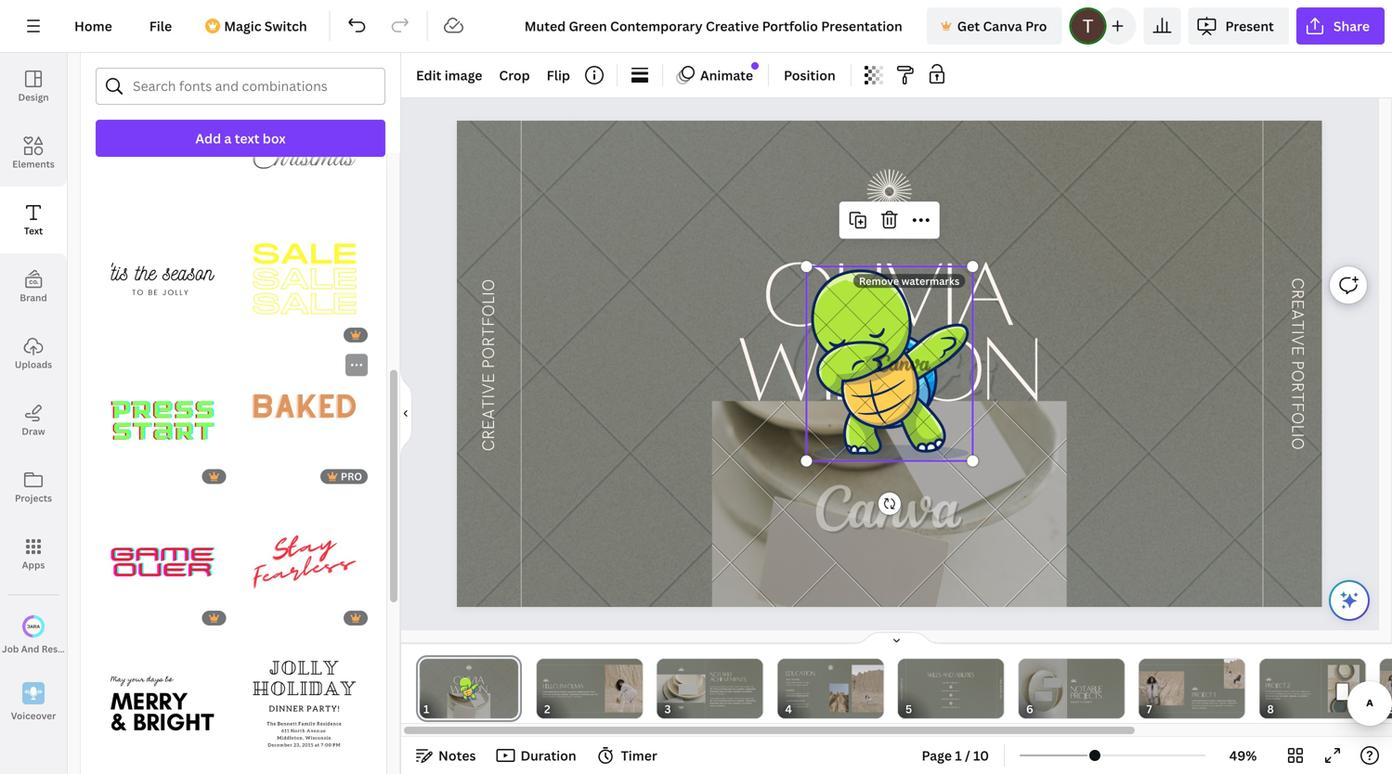 Task type: locate. For each thing, give the bounding box(es) containing it.
add a text box
[[195, 130, 286, 147]]

home link
[[59, 7, 127, 45]]

2 o from the top
[[1288, 412, 1308, 425]]

projects button
[[0, 454, 67, 521]]

c
[[1288, 278, 1308, 289]]

present
[[1225, 17, 1274, 35]]

remove watermarks button
[[853, 274, 965, 288]]

1 i from the top
[[1288, 330, 1308, 335]]

notes
[[438, 747, 476, 765]]

animate
[[700, 66, 753, 84]]

1 vertical spatial o
[[1288, 412, 1308, 425]]

uploads
[[15, 358, 52, 371]]

o down l
[[1288, 438, 1308, 450]]

i
[[1288, 330, 1308, 335], [1288, 433, 1308, 438]]

animate button
[[670, 60, 761, 90]]

1 r from the top
[[1288, 289, 1308, 299]]

e up p in the right top of the page
[[1288, 346, 1308, 356]]

timer
[[621, 747, 657, 765]]

0 vertical spatial r
[[1288, 289, 1308, 299]]

get
[[957, 17, 980, 35]]

file
[[149, 17, 172, 35]]

draw
[[22, 425, 45, 438]]

t up v
[[1288, 320, 1308, 330]]

r
[[1288, 289, 1308, 299], [1288, 382, 1308, 392]]

duration button
[[491, 741, 584, 771]]

file button
[[134, 7, 187, 45]]

a
[[224, 130, 232, 147], [1288, 310, 1308, 320]]

o up f
[[1288, 370, 1308, 382]]

i down f
[[1288, 433, 1308, 438]]

1 vertical spatial a
[[1288, 310, 1308, 320]]

page
[[922, 747, 952, 765]]

ai
[[80, 643, 89, 655]]

t
[[1288, 320, 1308, 330], [1288, 392, 1308, 403]]

o
[[1288, 370, 1308, 382], [1288, 412, 1308, 425], [1288, 438, 1308, 450]]

1 vertical spatial r
[[1288, 382, 1308, 392]]

r up f
[[1288, 382, 1308, 392]]

and
[[21, 643, 39, 655]]

projects
[[15, 492, 52, 505]]

magic switch
[[224, 17, 307, 35]]

r up v
[[1288, 289, 1308, 299]]

voiceover
[[11, 710, 56, 722]]

o down p in the right top of the page
[[1288, 412, 1308, 425]]

magic
[[224, 17, 261, 35]]

49%
[[1229, 747, 1257, 765]]

0 vertical spatial o
[[1288, 370, 1308, 382]]

crop button
[[492, 60, 537, 90]]

1 vertical spatial t
[[1288, 392, 1308, 403]]

position
[[784, 66, 836, 84]]

e
[[1288, 299, 1308, 310], [1288, 346, 1308, 356]]

0 horizontal spatial a
[[224, 130, 232, 147]]

share button
[[1296, 7, 1385, 45]]

apps button
[[0, 521, 67, 588]]

2 i from the top
[[1288, 433, 1308, 438]]

watermarks
[[902, 274, 960, 288]]

switch
[[265, 17, 307, 35]]

1 e from the top
[[1288, 299, 1308, 310]]

t up l
[[1288, 392, 1308, 403]]

group
[[237, 212, 371, 346], [96, 354, 230, 488], [96, 484, 230, 629], [237, 484, 371, 629], [96, 626, 230, 771], [237, 626, 371, 771]]

c r e a t i v e p o r t f o l i o
[[1288, 278, 1308, 450]]

i up p in the right top of the page
[[1288, 330, 1308, 335]]

flip button
[[539, 60, 578, 90]]

edit image
[[416, 66, 482, 84]]

10
[[973, 747, 989, 765]]

2 vertical spatial o
[[1288, 438, 1308, 450]]

image
[[445, 66, 482, 84]]

notes button
[[409, 741, 483, 771]]

0 vertical spatial a
[[224, 130, 232, 147]]

elements
[[12, 158, 55, 170]]

hide image
[[400, 369, 412, 458]]

a left 'text'
[[224, 130, 232, 147]]

0 vertical spatial e
[[1288, 299, 1308, 310]]

1 vertical spatial e
[[1288, 346, 1308, 356]]

0 vertical spatial i
[[1288, 330, 1308, 335]]

position button
[[776, 60, 843, 90]]

1 horizontal spatial a
[[1288, 310, 1308, 320]]

e down c
[[1288, 299, 1308, 310]]

0 vertical spatial t
[[1288, 320, 1308, 330]]

remove watermarks
[[859, 274, 960, 288]]

cute turtle dabbing cartoon vector illustration image
[[807, 267, 973, 461]]

1 vertical spatial i
[[1288, 433, 1308, 438]]

2 e from the top
[[1288, 346, 1308, 356]]

box
[[263, 130, 286, 147]]

Page title text field
[[437, 700, 445, 719]]

a up v
[[1288, 310, 1308, 320]]

new image
[[751, 62, 759, 70]]



Task type: describe. For each thing, give the bounding box(es) containing it.
voiceover button
[[0, 670, 67, 736]]

apps
[[22, 559, 45, 572]]

job and resume ai button
[[0, 603, 89, 670]]

page 1 / 10 button
[[914, 741, 997, 771]]

1
[[955, 747, 962, 765]]

elements button
[[0, 120, 67, 187]]

edit image button
[[409, 60, 490, 90]]

hand drawn fireworks image
[[867, 169, 912, 214]]

text button
[[0, 187, 67, 254]]

wilson
[[737, 316, 1040, 419]]

add
[[195, 130, 221, 147]]

creative
[[479, 373, 499, 452]]

present button
[[1188, 7, 1289, 45]]

Design title text field
[[510, 7, 919, 45]]

3 o from the top
[[1288, 438, 1308, 450]]

canva
[[983, 17, 1022, 35]]

text
[[24, 225, 43, 237]]

share
[[1334, 17, 1370, 35]]

49% button
[[1213, 741, 1273, 771]]

f
[[1288, 403, 1308, 412]]

design button
[[0, 53, 67, 120]]

get canva pro
[[957, 17, 1047, 35]]

text
[[235, 130, 260, 147]]

remove
[[859, 274, 899, 288]]

timer button
[[591, 741, 665, 771]]

design
[[18, 91, 49, 104]]

canva assistant image
[[1338, 590, 1361, 612]]

add a text box button
[[96, 120, 385, 157]]

p
[[1288, 361, 1308, 370]]

/
[[965, 747, 970, 765]]

2 r from the top
[[1288, 382, 1308, 392]]

a inside button
[[224, 130, 232, 147]]

flip
[[547, 66, 570, 84]]

1 t from the top
[[1288, 320, 1308, 330]]

page 1 image
[[416, 659, 522, 719]]

crop
[[499, 66, 530, 84]]

get canva pro button
[[927, 7, 1062, 45]]

resume
[[42, 643, 77, 655]]

pro group
[[237, 354, 371, 488]]

pro
[[1025, 17, 1047, 35]]

2 t from the top
[[1288, 392, 1308, 403]]

l
[[1288, 425, 1308, 433]]

creative portfolio
[[479, 279, 499, 452]]

v
[[1288, 335, 1308, 346]]

uploads button
[[0, 320, 67, 387]]

main menu bar
[[0, 0, 1392, 53]]

home
[[74, 17, 112, 35]]

job
[[2, 643, 19, 655]]

job and resume ai
[[2, 643, 89, 655]]

draw button
[[0, 387, 67, 454]]

edit
[[416, 66, 441, 84]]

page 1 / 10
[[922, 747, 989, 765]]

1 o from the top
[[1288, 370, 1308, 382]]

hide pages image
[[852, 632, 941, 646]]

portfolio
[[479, 279, 499, 369]]

duration
[[521, 747, 576, 765]]

olivia
[[763, 241, 1014, 344]]

brand
[[20, 292, 47, 304]]

brand button
[[0, 254, 67, 320]]

magic switch button
[[194, 7, 322, 45]]

side panel tab list
[[0, 53, 89, 736]]

pro
[[341, 469, 362, 483]]

Search fonts and combinations search field
[[133, 69, 348, 104]]



Task type: vqa. For each thing, say whether or not it's contained in the screenshot.
Job And Resume Ai
yes



